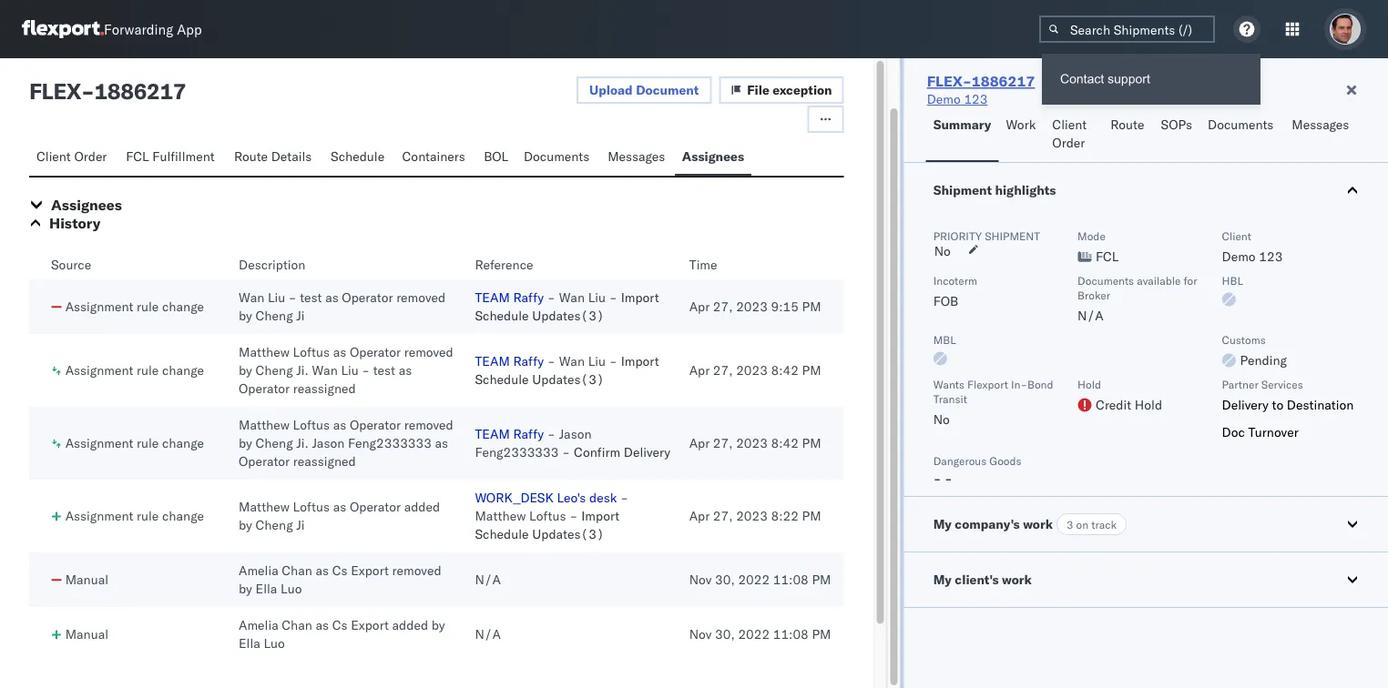 Task type: vqa. For each thing, say whether or not it's contained in the screenshot.


Task type: locate. For each thing, give the bounding box(es) containing it.
client order button right work
[[1045, 108, 1103, 162]]

import schedule updates(3) down reference
[[475, 290, 659, 324]]

0 vertical spatial raffy
[[513, 290, 544, 306]]

1 change from the top
[[162, 299, 204, 315]]

123 up customs
[[1259, 249, 1283, 265]]

raffy
[[513, 290, 544, 306], [513, 353, 544, 369], [513, 426, 544, 442]]

amelia for amelia chan as cs export added by ella luo
[[239, 618, 278, 634]]

work
[[1006, 117, 1036, 133]]

raffy for wan liu - test as operator removed by cheng ji
[[513, 290, 544, 306]]

jason up matthew loftus as operator added by cheng ji
[[312, 435, 345, 451]]

2 chan from the top
[[282, 618, 312, 634]]

import schedule updates(3) down the leo's
[[475, 508, 620, 542]]

0 vertical spatial luo
[[281, 581, 302, 597]]

ella for amelia chan as cs export added by ella luo
[[239, 636, 260, 652]]

updates(3)
[[532, 308, 604, 324], [532, 372, 604, 388], [532, 526, 604, 542]]

credit
[[1096, 397, 1131, 413]]

apr for matthew loftus as operator removed by cheng ji. wan liu - test as operator reassigned
[[689, 363, 710, 378]]

work
[[1023, 517, 1053, 533], [1002, 572, 1032, 588]]

raffy up work_desk at the bottom left
[[513, 426, 544, 442]]

export inside amelia chan as cs export added by ella luo
[[351, 618, 389, 634]]

rule for matthew loftus as operator removed by cheng ji. jason feng2333333 as operator reassigned
[[137, 435, 159, 451]]

incoterm
[[933, 274, 977, 287]]

0 horizontal spatial order
[[74, 148, 107, 164]]

apr down time
[[689, 299, 710, 315]]

1 vertical spatial 11:08
[[773, 627, 809, 643]]

matthew inside matthew loftus as operator removed by cheng ji. jason feng2333333 as operator reassigned
[[239, 417, 290, 433]]

client order button up history
[[29, 140, 119, 176]]

cs
[[332, 563, 348, 579], [332, 618, 348, 634]]

by inside wan liu - test as operator removed by cheng ji
[[239, 308, 252, 324]]

2 11:08 from the top
[[773, 627, 809, 643]]

feng2333333 inside matthew loftus as operator removed by cheng ji. jason feng2333333 as operator reassigned
[[348, 435, 432, 451]]

1 8:42 from the top
[[771, 363, 799, 378]]

summary button
[[926, 108, 999, 162]]

matthew inside matthew loftus as operator added by cheng ji
[[239, 499, 290, 515]]

4 apr from the top
[[689, 508, 710, 524]]

chan inside amelia chan as cs export removed by ella luo
[[282, 563, 312, 579]]

ji. inside matthew loftus as operator removed by cheng ji. wan liu - test as operator reassigned
[[296, 363, 309, 378]]

rule
[[137, 299, 159, 315], [137, 363, 159, 378], [137, 435, 159, 451], [137, 508, 159, 524]]

1 vertical spatial test
[[373, 363, 395, 378]]

0 vertical spatial 11:08
[[773, 572, 809, 588]]

ji up amelia chan as cs export removed by ella luo
[[296, 517, 305, 533]]

export inside amelia chan as cs export removed by ella luo
[[351, 563, 389, 579]]

1 vertical spatial ji
[[296, 517, 305, 533]]

fulfillment
[[152, 148, 215, 164]]

1 horizontal spatial test
[[373, 363, 395, 378]]

123
[[964, 91, 988, 107], [1259, 249, 1283, 265]]

0 vertical spatial work
[[1023, 517, 1053, 533]]

work for my company's work
[[1023, 517, 1053, 533]]

loftus down matthew loftus as operator removed by cheng ji. wan liu - test as operator reassigned at the left of the page
[[293, 417, 330, 433]]

0 vertical spatial my
[[933, 517, 952, 533]]

0 vertical spatial apr 27, 2023 8:42 pm
[[689, 363, 821, 378]]

operator inside wan liu - test as operator removed by cheng ji
[[342, 290, 393, 306]]

feng2333333 down the team raffy -
[[475, 445, 559, 460]]

updates(3) for apr 27, 2023 9:15 pm
[[532, 308, 604, 324]]

1 30, from the top
[[715, 572, 735, 588]]

history button
[[49, 214, 100, 232]]

4 27, from the top
[[713, 508, 733, 524]]

export down amelia chan as cs export removed by ella luo
[[351, 618, 389, 634]]

schedule for removed
[[475, 372, 529, 388]]

30,
[[715, 572, 735, 588], [715, 627, 735, 643]]

2 horizontal spatial documents
[[1208, 117, 1274, 133]]

route down the support on the right of page
[[1111, 117, 1144, 133]]

documents available for broker n/a
[[1078, 274, 1197, 324]]

export down matthew loftus as operator added by cheng ji
[[351, 563, 389, 579]]

documents button
[[1201, 108, 1285, 162], [516, 140, 600, 176]]

1 team from the top
[[475, 290, 510, 306]]

1 vertical spatial apr 27, 2023 8:42 pm
[[689, 435, 821, 451]]

ji. inside matthew loftus as operator removed by cheng ji. jason feng2333333 as operator reassigned
[[296, 435, 309, 451]]

1 27, from the top
[[713, 299, 733, 315]]

demo up 'hbl'
[[1222, 249, 1256, 265]]

assignees down document
[[682, 148, 744, 164]]

documents right bol button
[[524, 148, 590, 164]]

0 vertical spatial ji
[[296, 308, 305, 324]]

assignees
[[682, 148, 744, 164], [51, 196, 122, 214]]

doc
[[1222, 424, 1245, 440]]

client inside client demo 123 incoterm fob
[[1222, 229, 1251, 243]]

team raffy -
[[475, 426, 555, 442]]

3 updates(3) from the top
[[532, 526, 604, 542]]

matthew inside matthew loftus as operator removed by cheng ji. wan liu - test as operator reassigned
[[239, 344, 290, 360]]

no down transit
[[933, 412, 950, 428]]

0 vertical spatial import
[[621, 290, 659, 306]]

3 raffy from the top
[[513, 426, 544, 442]]

pm
[[802, 299, 821, 315], [802, 363, 821, 378], [802, 435, 821, 451], [802, 508, 821, 524], [812, 572, 831, 588], [812, 627, 831, 643]]

schedule for added
[[475, 526, 529, 542]]

2023 left 9:15
[[736, 299, 768, 315]]

raffy for matthew loftus as operator removed by cheng ji. jason feng2333333 as operator reassigned
[[513, 426, 544, 442]]

jason inside matthew loftus as operator removed by cheng ji. jason feng2333333 as operator reassigned
[[312, 435, 345, 451]]

chan inside amelia chan as cs export added by ella luo
[[282, 618, 312, 634]]

dangerous
[[933, 454, 987, 468]]

1 horizontal spatial client order
[[1052, 117, 1087, 151]]

test
[[300, 290, 322, 306], [373, 363, 395, 378]]

work inside button
[[1002, 572, 1032, 588]]

loftus inside matthew loftus as operator removed by cheng ji. wan liu - test as operator reassigned
[[293, 344, 330, 360]]

demo down flex-
[[927, 91, 961, 107]]

1 horizontal spatial assignees
[[682, 148, 744, 164]]

hold right credit
[[1135, 397, 1162, 413]]

order
[[1052, 135, 1085, 151], [74, 148, 107, 164]]

my for my client's work
[[933, 572, 952, 588]]

1 ji. from the top
[[296, 363, 309, 378]]

1 vertical spatial nov
[[689, 627, 712, 643]]

description
[[239, 257, 306, 273]]

hold up credit
[[1078, 378, 1101, 391]]

0 vertical spatial fcl
[[126, 148, 149, 164]]

assignees inside button
[[682, 148, 744, 164]]

loftus down the leo's
[[529, 508, 566, 524]]

feng2333333 down matthew loftus as operator removed by cheng ji. wan liu - test as operator reassigned at the left of the page
[[348, 435, 432, 451]]

updates(3) down reference
[[532, 308, 604, 324]]

ji down description
[[296, 308, 305, 324]]

3 team from the top
[[475, 426, 510, 442]]

assignment for matthew loftus as operator added by cheng ji
[[65, 508, 133, 524]]

ji. for wan
[[296, 363, 309, 378]]

cs inside amelia chan as cs export added by ella luo
[[332, 618, 348, 634]]

4 assignment rule change from the top
[[65, 508, 204, 524]]

route left details
[[234, 148, 268, 164]]

fcl left fulfillment
[[126, 148, 149, 164]]

assignees button down file
[[675, 140, 752, 176]]

jason up 'confirm'
[[559, 426, 592, 442]]

amelia inside amelia chan as cs export removed by ella luo
[[239, 563, 278, 579]]

cs down amelia chan as cs export removed by ella luo
[[332, 618, 348, 634]]

0 horizontal spatial fcl
[[126, 148, 149, 164]]

2 vertical spatial import schedule updates(3)
[[475, 508, 620, 542]]

order down flex - 1886217
[[74, 148, 107, 164]]

2 manual from the top
[[65, 627, 108, 643]]

1 horizontal spatial route
[[1111, 117, 1144, 133]]

0 horizontal spatial 123
[[964, 91, 988, 107]]

0 vertical spatial ji.
[[296, 363, 309, 378]]

1 vertical spatial 123
[[1259, 249, 1283, 265]]

documents button right bol
[[516, 140, 600, 176]]

pm for matthew loftus as operator added by cheng ji
[[802, 508, 821, 524]]

documents up broker
[[1078, 274, 1134, 287]]

import for apr 27, 2023 9:15 pm
[[621, 290, 659, 306]]

1 vertical spatial work
[[1002, 572, 1032, 588]]

loftus for matthew loftus as operator added by cheng ji
[[293, 499, 330, 515]]

by
[[239, 308, 252, 324], [239, 363, 252, 378], [239, 435, 252, 451], [239, 517, 252, 533], [239, 581, 252, 597], [431, 618, 445, 634]]

fob
[[933, 293, 958, 309]]

2 vertical spatial raffy
[[513, 426, 544, 442]]

27, down apr 27, 2023 9:15 pm
[[713, 363, 733, 378]]

as inside matthew loftus as operator added by cheng ji
[[333, 499, 346, 515]]

cheng for matthew loftus as operator added by cheng ji
[[256, 517, 293, 533]]

cs inside amelia chan as cs export removed by ella luo
[[332, 563, 348, 579]]

27, for matthew loftus as operator removed by cheng ji. wan liu - test as operator reassigned
[[713, 363, 733, 378]]

track
[[1091, 518, 1117, 532]]

4 cheng from the top
[[256, 517, 293, 533]]

1 horizontal spatial messages
[[1292, 117, 1349, 133]]

2 assignment from the top
[[65, 363, 133, 378]]

2 apr from the top
[[689, 363, 710, 378]]

apr for matthew loftus as operator added by cheng ji
[[689, 508, 710, 524]]

team up the team raffy -
[[475, 353, 510, 369]]

matthew inside work_desk leo's desk - matthew loftus -
[[475, 508, 526, 524]]

test down wan liu - test as operator removed by cheng ji
[[373, 363, 395, 378]]

2023 for matthew loftus as operator added by cheng ji
[[736, 508, 768, 524]]

4 2023 from the top
[[736, 508, 768, 524]]

1 horizontal spatial assignees button
[[675, 140, 752, 176]]

2023 for wan liu - test as operator removed by cheng ji
[[736, 299, 768, 315]]

removed inside matthew loftus as operator removed by cheng ji. wan liu - test as operator reassigned
[[404, 344, 453, 360]]

schedule down work_desk at the bottom left
[[475, 526, 529, 542]]

1 updates(3) from the top
[[532, 308, 604, 324]]

0 vertical spatial documents
[[1208, 117, 1274, 133]]

apr 27, 2023 8:42 pm down apr 27, 2023 9:15 pm
[[689, 363, 821, 378]]

assignees button
[[675, 140, 752, 176], [51, 196, 122, 214]]

my left client's
[[933, 572, 952, 588]]

flexport
[[967, 378, 1008, 391]]

wan
[[239, 290, 264, 306], [559, 290, 585, 306], [559, 353, 585, 369], [312, 363, 338, 378]]

reassigned
[[293, 381, 356, 397], [293, 454, 356, 470]]

1 vertical spatial raffy
[[513, 353, 544, 369]]

import schedule updates(3) for wan liu - test as operator removed by cheng ji
[[475, 290, 659, 324]]

2023 for matthew loftus as operator removed by cheng ji. wan liu - test as operator reassigned
[[736, 363, 768, 378]]

ella for amelia chan as cs export removed by ella luo
[[256, 581, 277, 597]]

2 contact support button from the top
[[1042, 61, 1261, 97]]

client
[[1052, 117, 1087, 133], [36, 148, 71, 164], [1222, 229, 1251, 243]]

2 8:42 from the top
[[771, 435, 799, 451]]

my inside button
[[933, 572, 952, 588]]

4 assignment from the top
[[65, 508, 133, 524]]

work right client's
[[1002, 572, 1032, 588]]

jason feng2333333
[[475, 426, 592, 460]]

0 vertical spatial added
[[404, 499, 440, 515]]

1 vertical spatial ji.
[[296, 435, 309, 451]]

updates(3) up jason feng2333333
[[532, 372, 604, 388]]

wan inside matthew loftus as operator removed by cheng ji. wan liu - test as operator reassigned
[[312, 363, 338, 378]]

matthew loftus as operator removed by cheng ji. jason feng2333333 as operator reassigned
[[239, 417, 453, 470]]

0 horizontal spatial 1886217
[[94, 77, 186, 105]]

8:42 for import schedule updates(3)
[[771, 363, 799, 378]]

1886217 up work
[[972, 72, 1035, 90]]

2023 left 8:22
[[736, 508, 768, 524]]

luo for amelia chan as cs export added by ella luo
[[264, 636, 285, 652]]

0 horizontal spatial documents button
[[516, 140, 600, 176]]

3 assignment from the top
[[65, 435, 133, 451]]

2 change from the top
[[162, 363, 204, 378]]

0 horizontal spatial messages button
[[600, 140, 675, 176]]

schedule up the team raffy -
[[475, 372, 529, 388]]

reassigned up matthew loftus as operator added by cheng ji
[[293, 454, 356, 470]]

pm for matthew loftus as operator removed by cheng ji. wan liu - test as operator reassigned
[[802, 363, 821, 378]]

3 assignment rule change from the top
[[65, 435, 204, 451]]

loftus down matthew loftus as operator removed by cheng ji. jason feng2333333 as operator reassigned
[[293, 499, 330, 515]]

loftus
[[293, 344, 330, 360], [293, 417, 330, 433], [293, 499, 330, 515], [529, 508, 566, 524]]

2 team from the top
[[475, 353, 510, 369]]

1 vertical spatial updates(3)
[[532, 372, 604, 388]]

2022 for amelia chan as cs export added by ella luo
[[738, 627, 770, 643]]

ella inside amelia chan as cs export removed by ella luo
[[256, 581, 277, 597]]

0 vertical spatial 30,
[[715, 572, 735, 588]]

1 nov from the top
[[689, 572, 712, 588]]

luo inside amelia chan as cs export added by ella luo
[[264, 636, 285, 652]]

team raffy - wan liu - for matthew loftus as operator removed by cheng ji. wan liu - test as operator reassigned
[[475, 353, 617, 369]]

0 vertical spatial 8:42
[[771, 363, 799, 378]]

team raffy - wan liu - up the team raffy -
[[475, 353, 617, 369]]

cheng inside matthew loftus as operator removed by cheng ji. wan liu - test as operator reassigned
[[256, 363, 293, 378]]

0 vertical spatial route
[[1111, 117, 1144, 133]]

cheng inside matthew loftus as operator added by cheng ji
[[256, 517, 293, 533]]

luo for amelia chan as cs export removed by ella luo
[[281, 581, 302, 597]]

11:08 for amelia chan as cs export added by ella luo
[[773, 627, 809, 643]]

0 vertical spatial manual
[[65, 572, 108, 588]]

rule for matthew loftus as operator added by cheng ji
[[137, 508, 159, 524]]

cheng inside matthew loftus as operator removed by cheng ji. jason feng2333333 as operator reassigned
[[256, 435, 293, 451]]

0 vertical spatial chan
[[282, 563, 312, 579]]

documents button right sops
[[1201, 108, 1285, 162]]

0 vertical spatial hold
[[1078, 378, 1101, 391]]

change for matthew loftus as operator removed by cheng ji. wan liu - test as operator reassigned
[[162, 363, 204, 378]]

contact support button
[[1042, 54, 1261, 105], [1042, 61, 1261, 97]]

reassigned inside matthew loftus as operator removed by cheng ji. wan liu - test as operator reassigned
[[293, 381, 356, 397]]

2 assignment rule change from the top
[[65, 363, 204, 378]]

cheng for matthew loftus as operator removed by cheng ji. wan liu - test as operator reassigned
[[256, 363, 293, 378]]

client order up history
[[36, 148, 107, 164]]

flex
[[29, 77, 81, 105]]

cs down matthew loftus as operator added by cheng ji
[[332, 563, 348, 579]]

import schedule updates(3) for matthew loftus as operator removed by cheng ji. wan liu - test as operator reassigned
[[475, 353, 659, 388]]

1 team raffy - wan liu - from the top
[[475, 290, 617, 306]]

0 vertical spatial messages
[[1292, 117, 1349, 133]]

team raffy - wan liu - down reference
[[475, 290, 617, 306]]

flex-1886217
[[927, 72, 1035, 90]]

assignment rule change for matthew loftus as operator removed by cheng ji. jason feng2333333 as operator reassigned
[[65, 435, 204, 451]]

luo
[[281, 581, 302, 597], [264, 636, 285, 652]]

reassigned up matthew loftus as operator removed by cheng ji. jason feng2333333 as operator reassigned
[[293, 381, 356, 397]]

2 team raffy - wan liu - from the top
[[475, 353, 617, 369]]

3 rule from the top
[[137, 435, 159, 451]]

nov 30, 2022 11:08 pm for amelia chan as cs export removed by ella luo
[[689, 572, 831, 588]]

1 assignment rule change from the top
[[65, 299, 204, 315]]

bol
[[484, 148, 508, 164]]

documents
[[1208, 117, 1274, 133], [524, 148, 590, 164], [1078, 274, 1134, 287]]

1 raffy from the top
[[513, 290, 544, 306]]

8:42
[[771, 363, 799, 378], [771, 435, 799, 451]]

3 cheng from the top
[[256, 435, 293, 451]]

1 vertical spatial team
[[475, 353, 510, 369]]

as inside amelia chan as cs export added by ella luo
[[316, 618, 329, 634]]

1 vertical spatial ella
[[239, 636, 260, 652]]

team for matthew loftus as operator removed by cheng ji. jason feng2333333 as operator reassigned
[[475, 426, 510, 442]]

mode
[[1078, 229, 1106, 243]]

1 horizontal spatial client
[[1052, 117, 1087, 133]]

documents inside documents available for broker n/a
[[1078, 274, 1134, 287]]

schedule button
[[323, 140, 395, 176]]

history
[[49, 214, 100, 232]]

chan down amelia chan as cs export removed by ella luo
[[282, 618, 312, 634]]

3 apr from the top
[[689, 435, 710, 451]]

2 my from the top
[[933, 572, 952, 588]]

feng2333333 inside jason feng2333333
[[475, 445, 559, 460]]

2023 down apr 27, 2023 9:15 pm
[[736, 363, 768, 378]]

order right work button
[[1052, 135, 1085, 151]]

1 amelia from the top
[[239, 563, 278, 579]]

1 2022 from the top
[[738, 572, 770, 588]]

2 updates(3) from the top
[[532, 372, 604, 388]]

delivery down "partner"
[[1222, 397, 1269, 413]]

route
[[1111, 117, 1144, 133], [234, 148, 268, 164]]

2 apr 27, 2023 8:42 pm from the top
[[689, 435, 821, 451]]

shipment
[[985, 229, 1040, 243]]

schedule right details
[[331, 148, 385, 164]]

test down description
[[300, 290, 322, 306]]

1 horizontal spatial 123
[[1259, 249, 1283, 265]]

ella inside amelia chan as cs export added by ella luo
[[239, 636, 260, 652]]

updates(3) for apr 27, 2023 8:22 pm
[[532, 526, 604, 542]]

work_desk leo's desk - matthew loftus -
[[475, 490, 628, 524]]

1 vertical spatial luo
[[264, 636, 285, 652]]

1 2023 from the top
[[736, 299, 768, 315]]

1 apr from the top
[[689, 299, 710, 315]]

1 vertical spatial no
[[933, 412, 950, 428]]

0 vertical spatial demo
[[927, 91, 961, 107]]

2 2022 from the top
[[738, 627, 770, 643]]

4 rule from the top
[[137, 508, 159, 524]]

amelia
[[239, 563, 278, 579], [239, 618, 278, 634]]

chan
[[282, 563, 312, 579], [282, 618, 312, 634]]

sops
[[1161, 117, 1192, 133]]

0 vertical spatial amelia
[[239, 563, 278, 579]]

1 vertical spatial import
[[621, 353, 659, 369]]

0 vertical spatial n/a
[[1078, 308, 1104, 324]]

messages for the left messages button
[[608, 148, 665, 164]]

my left company's
[[933, 517, 952, 533]]

apr 27, 2023 9:15 pm
[[689, 299, 821, 315]]

manual
[[65, 572, 108, 588], [65, 627, 108, 643]]

ji. up matthew loftus as operator added by cheng ji
[[296, 435, 309, 451]]

assignment rule change
[[65, 299, 204, 315], [65, 363, 204, 378], [65, 435, 204, 451], [65, 508, 204, 524]]

app
[[177, 20, 202, 38]]

assignees up source
[[51, 196, 122, 214]]

2 ji from the top
[[296, 517, 305, 533]]

11:08 for amelia chan as cs export removed by ella luo
[[773, 572, 809, 588]]

2 reassigned from the top
[[293, 454, 356, 470]]

test inside matthew loftus as operator removed by cheng ji. wan liu - test as operator reassigned
[[373, 363, 395, 378]]

schedule
[[331, 148, 385, 164], [475, 308, 529, 324], [475, 372, 529, 388], [475, 526, 529, 542]]

123 down flex-1886217 link
[[964, 91, 988, 107]]

2 raffy from the top
[[513, 353, 544, 369]]

export for removed
[[351, 563, 389, 579]]

3 change from the top
[[162, 435, 204, 451]]

apr right - confirm delivery
[[689, 435, 710, 451]]

1 vertical spatial 8:42
[[771, 435, 799, 451]]

1 import schedule updates(3) from the top
[[475, 290, 659, 324]]

apr left 8:22
[[689, 508, 710, 524]]

my
[[933, 517, 952, 533], [933, 572, 952, 588]]

1 vertical spatial added
[[392, 618, 428, 634]]

1 vertical spatial client
[[36, 148, 71, 164]]

1886217 down forwarding
[[94, 77, 186, 105]]

test inside wan liu - test as operator removed by cheng ji
[[300, 290, 322, 306]]

delivery right 'confirm'
[[624, 445, 671, 460]]

1 vertical spatial my
[[933, 572, 952, 588]]

1 vertical spatial team raffy - wan liu -
[[475, 353, 617, 369]]

n/a for amelia chan as cs export removed by ella luo
[[475, 572, 501, 588]]

amelia inside amelia chan as cs export added by ella luo
[[239, 618, 278, 634]]

30, for amelia chan as cs export removed by ella luo
[[715, 572, 735, 588]]

4 change from the top
[[162, 508, 204, 524]]

8:42 up 8:22
[[771, 435, 799, 451]]

loftus inside matthew loftus as operator removed by cheng ji. jason feng2333333 as operator reassigned
[[293, 417, 330, 433]]

3 2023 from the top
[[736, 435, 768, 451]]

1 vertical spatial messages
[[608, 148, 665, 164]]

work left 3
[[1023, 517, 1053, 533]]

2023 up the apr 27, 2023 8:22 pm
[[736, 435, 768, 451]]

schedule down reference
[[475, 308, 529, 324]]

2 ji. from the top
[[296, 435, 309, 451]]

matthew for matthew loftus as operator added by cheng ji
[[239, 499, 290, 515]]

client down flex
[[36, 148, 71, 164]]

loftus inside work_desk leo's desk - matthew loftus -
[[529, 508, 566, 524]]

client order right work button
[[1052, 117, 1087, 151]]

1 cheng from the top
[[256, 308, 293, 324]]

1 reassigned from the top
[[293, 381, 356, 397]]

1 apr 27, 2023 8:42 pm from the top
[[689, 363, 821, 378]]

0 vertical spatial test
[[300, 290, 322, 306]]

1 ji from the top
[[296, 308, 305, 324]]

messages button
[[1285, 108, 1359, 162], [600, 140, 675, 176]]

luo inside amelia chan as cs export removed by ella luo
[[281, 581, 302, 597]]

0 horizontal spatial assignees button
[[51, 196, 122, 214]]

0 vertical spatial ella
[[256, 581, 277, 597]]

chan down matthew loftus as operator added by cheng ji
[[282, 563, 312, 579]]

fcl for fcl fulfillment
[[126, 148, 149, 164]]

1 horizontal spatial jason
[[559, 426, 592, 442]]

updates(3) down work_desk leo's desk - matthew loftus -
[[532, 526, 604, 542]]

1 vertical spatial assignees button
[[51, 196, 122, 214]]

customs
[[1222, 333, 1266, 347]]

fcl inside button
[[126, 148, 149, 164]]

1 vertical spatial assignees
[[51, 196, 122, 214]]

cheng inside wan liu - test as operator removed by cheng ji
[[256, 308, 293, 324]]

services
[[1261, 378, 1303, 391]]

8:42 for confirm delivery
[[771, 435, 799, 451]]

documents right sops
[[1208, 117, 1274, 133]]

apr down apr 27, 2023 9:15 pm
[[689, 363, 710, 378]]

2 nov from the top
[[689, 627, 712, 643]]

2 30, from the top
[[715, 627, 735, 643]]

reference
[[475, 257, 533, 273]]

0 vertical spatial reassigned
[[293, 381, 356, 397]]

1 chan from the top
[[282, 563, 312, 579]]

1 manual from the top
[[65, 572, 108, 588]]

1 vertical spatial 2022
[[738, 627, 770, 643]]

1 rule from the top
[[137, 299, 159, 315]]

0 horizontal spatial feng2333333
[[348, 435, 432, 451]]

1 vertical spatial reassigned
[[293, 454, 356, 470]]

27, left 8:22
[[713, 508, 733, 524]]

0 vertical spatial assignees button
[[675, 140, 752, 176]]

assignment rule change for matthew loftus as operator removed by cheng ji. wan liu - test as operator reassigned
[[65, 363, 204, 378]]

assignment for matthew loftus as operator removed by cheng ji. wan liu - test as operator reassigned
[[65, 363, 133, 378]]

hold
[[1078, 378, 1101, 391], [1135, 397, 1162, 413]]

import for apr 27, 2023 8:22 pm
[[581, 508, 620, 524]]

credit hold
[[1096, 397, 1162, 413]]

1 horizontal spatial documents
[[1078, 274, 1134, 287]]

change for matthew loftus as operator removed by cheng ji. jason feng2333333 as operator reassigned
[[162, 435, 204, 451]]

raffy down reference
[[513, 290, 544, 306]]

n/a for amelia chan as cs export added by ella luo
[[475, 627, 501, 643]]

9:15
[[771, 299, 799, 315]]

nov 30, 2022 11:08 pm for amelia chan as cs export added by ella luo
[[689, 627, 831, 643]]

3 import schedule updates(3) from the top
[[475, 508, 620, 542]]

client down contact
[[1052, 117, 1087, 133]]

0 vertical spatial delivery
[[1222, 397, 1269, 413]]

2 amelia from the top
[[239, 618, 278, 634]]

import schedule updates(3) up jason feng2333333
[[475, 353, 659, 388]]

apr 27, 2023 8:42 pm up the apr 27, 2023 8:22 pm
[[689, 435, 821, 451]]

1 vertical spatial export
[[351, 618, 389, 634]]

fcl
[[126, 148, 149, 164], [1096, 249, 1119, 265]]

1 export from the top
[[351, 563, 389, 579]]

support
[[1108, 72, 1150, 86]]

0 vertical spatial team
[[475, 290, 510, 306]]

cs for added
[[332, 618, 348, 634]]

client's
[[955, 572, 999, 588]]

loftus inside matthew loftus as operator added by cheng ji
[[293, 499, 330, 515]]

2 vertical spatial updates(3)
[[532, 526, 604, 542]]

team raffy - wan liu -
[[475, 290, 617, 306], [475, 353, 617, 369]]

team up work_desk at the bottom left
[[475, 426, 510, 442]]

loftus down wan liu - test as operator removed by cheng ji
[[293, 344, 330, 360]]

no down priority
[[934, 243, 951, 259]]

leo's
[[557, 490, 586, 506]]

3 27, from the top
[[713, 435, 733, 451]]

route for route details
[[234, 148, 268, 164]]

feng2333333
[[348, 435, 432, 451], [475, 445, 559, 460]]

team for wan liu - test as operator removed by cheng ji
[[475, 290, 510, 306]]

2 rule from the top
[[137, 363, 159, 378]]

n/a inside documents available for broker n/a
[[1078, 308, 1104, 324]]

raffy up the team raffy -
[[513, 353, 544, 369]]

ji inside wan liu - test as operator removed by cheng ji
[[296, 308, 305, 324]]

import
[[621, 290, 659, 306], [621, 353, 659, 369], [581, 508, 620, 524]]

1 horizontal spatial order
[[1052, 135, 1085, 151]]

messages for rightmost messages button
[[1292, 117, 1349, 133]]

2 cs from the top
[[332, 618, 348, 634]]

team down reference
[[475, 290, 510, 306]]

1 vertical spatial fcl
[[1096, 249, 1119, 265]]

1 11:08 from the top
[[773, 572, 809, 588]]

1 vertical spatial manual
[[65, 627, 108, 643]]

3
[[1067, 518, 1073, 532]]

client up 'hbl'
[[1222, 229, 1251, 243]]

0 horizontal spatial test
[[300, 290, 322, 306]]

27, for matthew loftus as operator removed by cheng ji. jason feng2333333 as operator reassigned
[[713, 435, 733, 451]]

0 horizontal spatial jason
[[312, 435, 345, 451]]

removed inside wan liu - test as operator removed by cheng ji
[[396, 290, 446, 306]]

updates(3) for apr 27, 2023 8:42 pm
[[532, 372, 604, 388]]

1 nov 30, 2022 11:08 pm from the top
[[689, 572, 831, 588]]

2 vertical spatial team
[[475, 426, 510, 442]]

1 vertical spatial nov 30, 2022 11:08 pm
[[689, 627, 831, 643]]

8:42 down 9:15
[[771, 363, 799, 378]]

1 assignment from the top
[[65, 299, 133, 315]]

1 vertical spatial n/a
[[475, 572, 501, 588]]

added inside matthew loftus as operator added by cheng ji
[[404, 499, 440, 515]]

1 my from the top
[[933, 517, 952, 533]]

2 export from the top
[[351, 618, 389, 634]]

2 import schedule updates(3) from the top
[[475, 353, 659, 388]]

1 cs from the top
[[332, 563, 348, 579]]

2 27, from the top
[[713, 363, 733, 378]]

0 vertical spatial 2022
[[738, 572, 770, 588]]

2 vertical spatial n/a
[[475, 627, 501, 643]]

fcl down mode on the right of the page
[[1096, 249, 1119, 265]]

0 horizontal spatial demo
[[927, 91, 961, 107]]

2 vertical spatial import
[[581, 508, 620, 524]]

1 horizontal spatial fcl
[[1096, 249, 1119, 265]]

reassigned inside matthew loftus as operator removed by cheng ji. jason feng2333333 as operator reassigned
[[293, 454, 356, 470]]

ji. down wan liu - test as operator removed by cheng ji
[[296, 363, 309, 378]]

assignees button up source
[[51, 196, 122, 214]]

2 nov 30, 2022 11:08 pm from the top
[[689, 627, 831, 643]]

schedule for as
[[475, 308, 529, 324]]

2 cheng from the top
[[256, 363, 293, 378]]

containers button
[[395, 140, 477, 176]]

cs for removed
[[332, 563, 348, 579]]

amelia for amelia chan as cs export removed by ella luo
[[239, 563, 278, 579]]

27, up the apr 27, 2023 8:22 pm
[[713, 435, 733, 451]]

file exception button
[[719, 77, 844, 104], [719, 77, 844, 104]]

2 2023 from the top
[[736, 363, 768, 378]]

0 horizontal spatial client
[[36, 148, 71, 164]]

27, down time
[[713, 299, 733, 315]]

forwarding app
[[104, 20, 202, 38]]



Task type: describe. For each thing, give the bounding box(es) containing it.
- inside wan liu - test as operator removed by cheng ji
[[289, 290, 297, 306]]

bol button
[[477, 140, 516, 176]]

for
[[1184, 274, 1197, 287]]

operator inside matthew loftus as operator added by cheng ji
[[350, 499, 401, 515]]

highlights
[[995, 182, 1056, 198]]

client demo 123 incoterm fob
[[933, 229, 1283, 309]]

apr 27, 2023 8:42 pm for confirm delivery
[[689, 435, 821, 451]]

fcl for fcl
[[1096, 249, 1119, 265]]

shipment highlights button
[[904, 163, 1388, 218]]

- confirm delivery
[[562, 445, 671, 460]]

1 horizontal spatial documents button
[[1201, 108, 1285, 162]]

123 inside client demo 123 incoterm fob
[[1259, 249, 1283, 265]]

added inside amelia chan as cs export added by ella luo
[[392, 618, 428, 634]]

export for added
[[351, 618, 389, 634]]

route for route
[[1111, 117, 1144, 133]]

rule for wan liu - test as operator removed by cheng ji
[[137, 299, 159, 315]]

my for my company's work
[[933, 517, 952, 533]]

no inside wants flexport in-bond transit no
[[933, 412, 950, 428]]

apr for wan liu - test as operator removed by cheng ji
[[689, 299, 710, 315]]

bond
[[1027, 378, 1053, 391]]

chan for amelia chan as cs export removed by ella luo
[[282, 563, 312, 579]]

by inside amelia chan as cs export added by ella luo
[[431, 618, 445, 634]]

matthew for matthew loftus as operator removed by cheng ji. jason feng2333333 as operator reassigned
[[239, 417, 290, 433]]

containers
[[402, 148, 465, 164]]

exception
[[773, 82, 832, 98]]

partner services
[[1222, 378, 1303, 391]]

to
[[1272, 397, 1284, 413]]

hbl
[[1222, 274, 1243, 287]]

liu inside wan liu - test as operator removed by cheng ji
[[268, 290, 285, 306]]

contact
[[1060, 72, 1104, 86]]

shipment highlights
[[933, 182, 1056, 198]]

import schedule updates(3) for matthew loftus as operator added by cheng ji
[[475, 508, 620, 542]]

desk
[[589, 490, 617, 506]]

by inside matthew loftus as operator removed by cheng ji. wan liu - test as operator reassigned
[[239, 363, 252, 378]]

demo inside "demo 123" link
[[927, 91, 961, 107]]

0 vertical spatial 123
[[964, 91, 988, 107]]

matthew loftus as operator removed by cheng ji. wan liu - test as operator reassigned
[[239, 344, 453, 397]]

documents for left documents button
[[524, 148, 590, 164]]

removed inside matthew loftus as operator removed by cheng ji. jason feng2333333 as operator reassigned
[[404, 417, 453, 433]]

work button
[[999, 108, 1045, 162]]

1 horizontal spatial hold
[[1135, 397, 1162, 413]]

- inside matthew loftus as operator removed by cheng ji. wan liu - test as operator reassigned
[[362, 363, 370, 378]]

on
[[1076, 518, 1089, 532]]

8:22
[[771, 508, 799, 524]]

by inside amelia chan as cs export removed by ella luo
[[239, 581, 252, 597]]

matthew for matthew loftus as operator removed by cheng ji. wan liu - test as operator reassigned
[[239, 344, 290, 360]]

3 on track
[[1067, 518, 1117, 532]]

2023 for matthew loftus as operator removed by cheng ji. jason feng2333333 as operator reassigned
[[736, 435, 768, 451]]

27, for wan liu - test as operator removed by cheng ji
[[713, 299, 733, 315]]

schedule inside button
[[331, 148, 385, 164]]

time
[[689, 257, 717, 273]]

raffy for matthew loftus as operator removed by cheng ji. wan liu - test as operator reassigned
[[513, 353, 544, 369]]

flex-1886217 link
[[927, 72, 1035, 90]]

change for matthew loftus as operator added by cheng ji
[[162, 508, 204, 524]]

change for wan liu - test as operator removed by cheng ji
[[162, 299, 204, 315]]

team for matthew loftus as operator removed by cheng ji. wan liu - test as operator reassigned
[[475, 353, 510, 369]]

goods
[[990, 454, 1022, 468]]

apr for matthew loftus as operator removed by cheng ji. jason feng2333333 as operator reassigned
[[689, 435, 710, 451]]

team raffy - wan liu - for wan liu - test as operator removed by cheng ji
[[475, 290, 617, 306]]

0 horizontal spatial delivery
[[624, 445, 671, 460]]

work for my client's work
[[1002, 572, 1032, 588]]

route details button
[[227, 140, 323, 176]]

apr 27, 2023 8:22 pm
[[689, 508, 821, 524]]

27, for matthew loftus as operator added by cheng ji
[[713, 508, 733, 524]]

0 horizontal spatial client order
[[36, 148, 107, 164]]

apr 27, 2023 8:42 pm for import schedule updates(3)
[[689, 363, 821, 378]]

chan for amelia chan as cs export added by ella luo
[[282, 618, 312, 634]]

upload
[[589, 82, 633, 98]]

amelia chan as cs export added by ella luo
[[239, 618, 445, 652]]

ji. for jason
[[296, 435, 309, 451]]

loftus for matthew loftus as operator removed by cheng ji. wan liu - test as operator reassigned
[[293, 344, 330, 360]]

documents for right documents button
[[1208, 117, 1274, 133]]

my client's work button
[[904, 553, 1388, 608]]

demo 123
[[927, 91, 988, 107]]

assignment rule change for matthew loftus as operator added by cheng ji
[[65, 508, 204, 524]]

as inside amelia chan as cs export removed by ella luo
[[316, 563, 329, 579]]

transit
[[933, 392, 967, 406]]

nov for amelia chan as cs export removed by ella luo
[[689, 572, 712, 588]]

contact support
[[1060, 72, 1150, 86]]

my company's work
[[933, 517, 1053, 533]]

nov for amelia chan as cs export added by ella luo
[[689, 627, 712, 643]]

1 horizontal spatial messages button
[[1285, 108, 1359, 162]]

flex - 1886217
[[29, 77, 186, 105]]

rule for matthew loftus as operator removed by cheng ji. wan liu - test as operator reassigned
[[137, 363, 159, 378]]

file exception
[[747, 82, 832, 98]]

details
[[271, 148, 312, 164]]

summary
[[933, 117, 991, 133]]

by inside matthew loftus as operator added by cheng ji
[[239, 517, 252, 533]]

fcl fulfillment button
[[119, 140, 227, 176]]

my client's work
[[933, 572, 1032, 588]]

0 vertical spatial no
[[934, 243, 951, 259]]

route details
[[234, 148, 312, 164]]

removed inside amelia chan as cs export removed by ella luo
[[392, 563, 441, 579]]

manual for amelia chan as cs export removed by ella luo
[[65, 572, 108, 588]]

in-
[[1011, 378, 1027, 391]]

pm for wan liu - test as operator removed by cheng ji
[[802, 299, 821, 315]]

wan inside wan liu - test as operator removed by cheng ji
[[239, 290, 264, 306]]

document
[[636, 82, 699, 98]]

fcl fulfillment
[[126, 148, 215, 164]]

1 contact support button from the top
[[1042, 54, 1261, 105]]

flex-
[[927, 72, 972, 90]]

delivery to destination
[[1222, 397, 1354, 413]]

jason inside jason feng2333333
[[559, 426, 592, 442]]

Search Shipments (/) text field
[[1039, 15, 1215, 43]]

1 horizontal spatial delivery
[[1222, 397, 1269, 413]]

upload document button
[[577, 77, 712, 104]]

shipment
[[933, 182, 992, 198]]

partner
[[1222, 378, 1259, 391]]

loftus for matthew loftus as operator removed by cheng ji. jason feng2333333 as operator reassigned
[[293, 417, 330, 433]]

pm for matthew loftus as operator removed by cheng ji. jason feng2333333 as operator reassigned
[[802, 435, 821, 451]]

0 horizontal spatial assignees
[[51, 196, 122, 214]]

1 horizontal spatial 1886217
[[972, 72, 1035, 90]]

upload document
[[589, 82, 699, 98]]

1 horizontal spatial client order button
[[1045, 108, 1103, 162]]

pm for amelia chan as cs export removed by ella luo
[[812, 572, 831, 588]]

wan liu - test as operator removed by cheng ji
[[239, 290, 446, 324]]

turnover
[[1248, 424, 1299, 440]]

route button
[[1103, 108, 1154, 162]]

broker
[[1078, 288, 1110, 302]]

company's
[[955, 517, 1020, 533]]

flexport. image
[[22, 20, 104, 38]]

assignment for wan liu - test as operator removed by cheng ji
[[65, 299, 133, 315]]

amelia chan as cs export removed by ella luo
[[239, 563, 441, 597]]

mbl
[[933, 333, 956, 347]]

destination
[[1287, 397, 1354, 413]]

wants
[[933, 378, 965, 391]]

30, for amelia chan as cs export added by ella luo
[[715, 627, 735, 643]]

0 vertical spatial client
[[1052, 117, 1087, 133]]

available
[[1137, 274, 1181, 287]]

forwarding app link
[[22, 20, 202, 38]]

doc turnover
[[1222, 424, 1299, 440]]

assignment rule change for wan liu - test as operator removed by cheng ji
[[65, 299, 204, 315]]

0 horizontal spatial client order button
[[29, 140, 119, 176]]

import for apr 27, 2023 8:42 pm
[[621, 353, 659, 369]]

liu inside matthew loftus as operator removed by cheng ji. wan liu - test as operator reassigned
[[341, 363, 359, 378]]

manual for amelia chan as cs export added by ella luo
[[65, 627, 108, 643]]

pending
[[1240, 353, 1287, 368]]

cheng for matthew loftus as operator removed by cheng ji. jason feng2333333 as operator reassigned
[[256, 435, 293, 451]]

assignment for matthew loftus as operator removed by cheng ji. jason feng2333333 as operator reassigned
[[65, 435, 133, 451]]

ji inside matthew loftus as operator added by cheng ji
[[296, 517, 305, 533]]

sops button
[[1154, 108, 1201, 162]]

priority
[[933, 229, 982, 243]]

confirm
[[574, 445, 620, 460]]

2022 for amelia chan as cs export removed by ella luo
[[738, 572, 770, 588]]

demo 123 link
[[927, 90, 988, 108]]

demo inside client demo 123 incoterm fob
[[1222, 249, 1256, 265]]

forwarding
[[104, 20, 173, 38]]

as inside wan liu - test as operator removed by cheng ji
[[325, 290, 339, 306]]

priority shipment
[[933, 229, 1040, 243]]

pm for amelia chan as cs export added by ella luo
[[812, 627, 831, 643]]

by inside matthew loftus as operator removed by cheng ji. jason feng2333333 as operator reassigned
[[239, 435, 252, 451]]

wants flexport in-bond transit no
[[933, 378, 1053, 428]]



